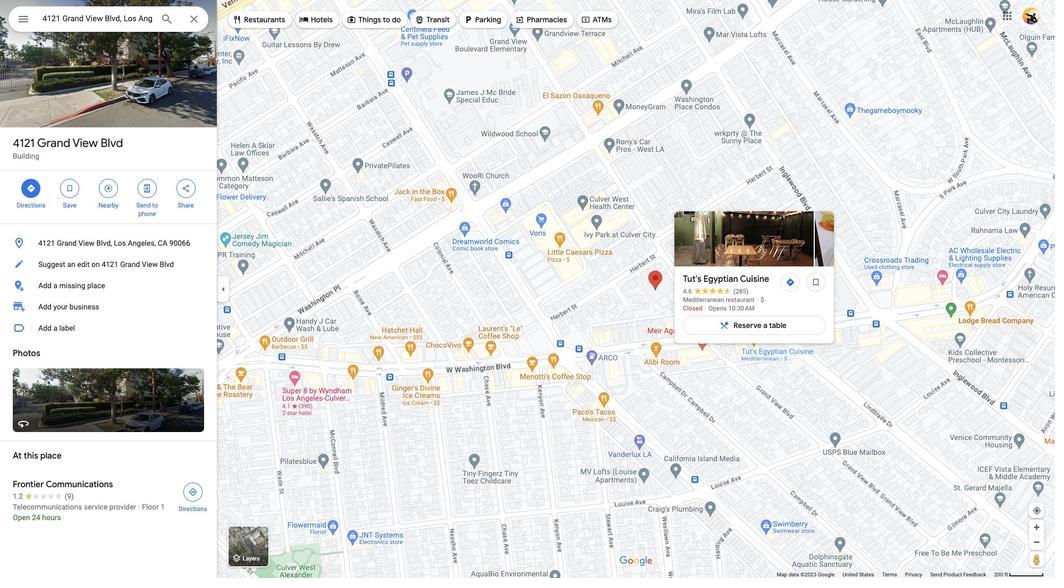 Task type: locate. For each thing, give the bounding box(es) containing it.
table
[[769, 321, 787, 331]]

save image
[[811, 278, 821, 288]]

to up phone
[[152, 202, 158, 209]]

 things to do
[[347, 14, 401, 26]]

hours
[[42, 514, 61, 523]]

· inside telecommunications service provider · floor 1 open 24 hours
[[138, 503, 140, 512]]

opens
[[709, 305, 727, 313]]

4121 inside 4121 grand view blvd building
[[13, 136, 35, 151]]

·
[[757, 297, 759, 304], [138, 503, 140, 512]]

4121 up suggest
[[38, 239, 55, 248]]

send left product
[[930, 573, 942, 578]]

add
[[38, 282, 52, 290], [38, 303, 52, 312], [38, 324, 52, 333]]

1 horizontal spatial ·
[[757, 297, 759, 304]]

a left missing
[[53, 282, 57, 290]]

telecommunications service provider · floor 1 open 24 hours
[[13, 503, 165, 523]]

a
[[53, 282, 57, 290], [764, 321, 768, 331], [53, 324, 57, 333]]

ca
[[158, 239, 168, 248]]


[[17, 12, 30, 27]]

10:30 am
[[729, 305, 755, 313]]

grand up "an"
[[57, 239, 77, 248]]

4.6 stars 285 reviews image
[[683, 288, 749, 296]]

google account: ben nelson  
(ben.nelson1980@gmail.com) image
[[1023, 7, 1040, 24]]

feedback
[[964, 573, 986, 578]]

4121
[[13, 136, 35, 151], [38, 239, 55, 248], [102, 261, 118, 269]]

add a missing place
[[38, 282, 105, 290]]

200
[[994, 573, 1003, 578]]

send for send product feedback
[[930, 573, 942, 578]]

footer containing map data ©2023 google
[[777, 572, 994, 579]]

grand for blvd,
[[57, 239, 77, 248]]

©2023
[[801, 573, 817, 578]]

blvd
[[101, 136, 123, 151], [160, 261, 174, 269]]

4121 Grand View Blvd, Los Angeles, CA 90066 field
[[9, 6, 208, 32]]

footer inside the google maps 'element'
[[777, 572, 994, 579]]

1 vertical spatial grand
[[57, 239, 77, 248]]

terms
[[882, 573, 897, 578]]

view inside 4121 grand view blvd, los angeles, ca 90066 button
[[78, 239, 95, 248]]

restaurant
[[726, 297, 755, 304]]

4121 up "building"
[[13, 136, 35, 151]]

hotels
[[311, 15, 333, 24]]

grand inside 4121 grand view blvd building
[[37, 136, 70, 151]]

open
[[13, 514, 30, 523]]

to inside "send to phone"
[[152, 202, 158, 209]]

view up 
[[73, 136, 98, 151]]

1 vertical spatial send
[[930, 573, 942, 578]]

1 vertical spatial blvd
[[160, 261, 174, 269]]

1 add from the top
[[38, 282, 52, 290]]

1 horizontal spatial send
[[930, 573, 942, 578]]

0 vertical spatial place
[[87, 282, 105, 290]]

0 vertical spatial directions
[[17, 202, 45, 209]]

blvd down ca
[[160, 261, 174, 269]]

1 vertical spatial place
[[40, 451, 62, 462]]

1 horizontal spatial directions
[[179, 506, 207, 514]]

directions
[[17, 202, 45, 209], [179, 506, 207, 514]]

data
[[789, 573, 799, 578]]

add a label
[[38, 324, 75, 333]]

place
[[87, 282, 105, 290], [40, 451, 62, 462]]

send product feedback
[[930, 573, 986, 578]]

2 vertical spatial add
[[38, 324, 52, 333]]

4121 right on
[[102, 261, 118, 269]]

mediterranean restaurant · $ closed ⋅ opens 10:30 am
[[683, 297, 764, 313]]

0 horizontal spatial blvd
[[101, 136, 123, 151]]

video image
[[815, 212, 954, 267]]

(9)
[[65, 493, 74, 501]]

to left the 'do'
[[383, 15, 390, 24]]


[[104, 183, 113, 195]]

to inside  things to do
[[383, 15, 390, 24]]

show your location image
[[1032, 507, 1042, 516]]

add left label
[[38, 324, 52, 333]]

place right this
[[40, 451, 62, 462]]

1.2 stars 9 reviews image
[[13, 492, 74, 502]]

place down on
[[87, 282, 105, 290]]

united states
[[843, 573, 874, 578]]

directions inside actions for 4121 grand view blvd region
[[17, 202, 45, 209]]

at this place
[[13, 451, 62, 462]]

collapse side panel image
[[217, 284, 229, 295]]

1 vertical spatial directions
[[179, 506, 207, 514]]

an
[[67, 261, 75, 269]]


[[26, 183, 36, 195]]

send inside "send to phone"
[[136, 202, 151, 209]]


[[347, 14, 356, 26]]

1 horizontal spatial 4121
[[38, 239, 55, 248]]

0 vertical spatial grand
[[37, 136, 70, 151]]

a left table
[[764, 321, 768, 331]]

at
[[13, 451, 22, 462]]

 atms
[[581, 14, 612, 26]]

1
[[161, 503, 165, 512]]

blvd inside button
[[160, 261, 174, 269]]

0 horizontal spatial directions
[[17, 202, 45, 209]]

reserve a table
[[734, 321, 787, 331]]

view left blvd, at the top left of page
[[78, 239, 95, 248]]

blvd inside 4121 grand view blvd building
[[101, 136, 123, 151]]


[[415, 14, 424, 26]]

0 vertical spatial add
[[38, 282, 52, 290]]

view inside 4121 grand view blvd building
[[73, 136, 98, 151]]

0 vertical spatial view
[[73, 136, 98, 151]]

2 add from the top
[[38, 303, 52, 312]]

grand for blvd
[[37, 136, 70, 151]]

2 vertical spatial 4121
[[102, 261, 118, 269]]

0 horizontal spatial to
[[152, 202, 158, 209]]

building
[[13, 152, 39, 161]]

0 horizontal spatial 4121
[[13, 136, 35, 151]]

0 vertical spatial blvd
[[101, 136, 123, 151]]

things
[[358, 15, 381, 24]]

add your business
[[38, 303, 99, 312]]

view for blvd
[[73, 136, 98, 151]]

phone
[[138, 211, 156, 218]]

1 vertical spatial 4121
[[38, 239, 55, 248]]

send inside button
[[930, 573, 942, 578]]

reserve a table link
[[683, 313, 826, 339]]

business
[[70, 303, 99, 312]]

none field inside '4121 grand view blvd, los angeles, ca 90066' field
[[43, 12, 152, 25]]

tut's egyptian cuisine element
[[683, 273, 769, 286]]

1 vertical spatial add
[[38, 303, 52, 312]]

1 horizontal spatial place
[[87, 282, 105, 290]]

· left $
[[757, 297, 759, 304]]

view down "angeles,"
[[142, 261, 158, 269]]

zoom out image
[[1033, 539, 1041, 547]]

grand
[[37, 136, 70, 151], [57, 239, 77, 248], [120, 261, 140, 269]]

atms
[[593, 15, 612, 24]]

4121 grand view blvd, los angeles, ca 90066 button
[[0, 233, 217, 254]]

1 vertical spatial to
[[152, 202, 158, 209]]

a inside tooltip
[[764, 321, 768, 331]]

directions down directions image
[[179, 506, 207, 514]]

do
[[392, 15, 401, 24]]

reserve a table image
[[720, 321, 729, 331]]

grand down "los"
[[120, 261, 140, 269]]

add left your
[[38, 303, 52, 312]]

1 vertical spatial ·
[[138, 503, 140, 512]]

actions for 4121 grand view blvd region
[[0, 171, 217, 224]]

a left label
[[53, 324, 57, 333]]

3 add from the top
[[38, 324, 52, 333]]

send to phone
[[136, 202, 158, 218]]

· inside mediterranean restaurant · $ closed ⋅ opens 10:30 am
[[757, 297, 759, 304]]

blvd up 
[[101, 136, 123, 151]]

0 horizontal spatial send
[[136, 202, 151, 209]]

add for add your business
[[38, 303, 52, 312]]

photo image
[[675, 212, 814, 267]]

1 horizontal spatial blvd
[[160, 261, 174, 269]]

google
[[818, 573, 835, 578]]

layers
[[243, 556, 260, 563]]

a for table
[[764, 321, 768, 331]]

missing
[[59, 282, 85, 290]]

send for send to phone
[[136, 202, 151, 209]]

0 vertical spatial 4121
[[13, 136, 35, 151]]

directions button
[[172, 480, 214, 514]]

send
[[136, 202, 151, 209], [930, 573, 942, 578]]

to
[[383, 15, 390, 24], [152, 202, 158, 209]]

footer
[[777, 572, 994, 579]]

map
[[777, 573, 787, 578]]

view inside suggest an edit on 4121 grand view blvd button
[[142, 261, 158, 269]]

0 vertical spatial ·
[[757, 297, 759, 304]]

grand up "building"
[[37, 136, 70, 151]]

0 vertical spatial to
[[383, 15, 390, 24]]

send up phone
[[136, 202, 151, 209]]

suggest
[[38, 261, 65, 269]]

add down suggest
[[38, 282, 52, 290]]

2 vertical spatial view
[[142, 261, 158, 269]]

0 vertical spatial send
[[136, 202, 151, 209]]

0 horizontal spatial ·
[[138, 503, 140, 512]]

view
[[73, 136, 98, 151], [78, 239, 95, 248], [142, 261, 158, 269]]

90066
[[169, 239, 190, 248]]

show street view coverage image
[[1029, 552, 1045, 568]]

 parking
[[464, 14, 501, 26]]

1 vertical spatial view
[[78, 239, 95, 248]]

None field
[[43, 12, 152, 25]]

directions down 
[[17, 202, 45, 209]]

this
[[24, 451, 38, 462]]

· left floor
[[138, 503, 140, 512]]

1 horizontal spatial to
[[383, 15, 390, 24]]

directions image
[[786, 278, 795, 288]]

los
[[114, 239, 126, 248]]


[[515, 14, 525, 26]]



Task type: describe. For each thing, give the bounding box(es) containing it.
frontier communications
[[13, 480, 113, 491]]

ft
[[1005, 573, 1008, 578]]

tut's egyptian cuisine tooltip
[[675, 212, 1055, 344]]

 hotels
[[299, 14, 333, 26]]

directions image
[[188, 488, 198, 498]]

4121 grand view blvd, los angeles, ca 90066
[[38, 239, 190, 248]]

2 horizontal spatial 4121
[[102, 261, 118, 269]]

a for label
[[53, 324, 57, 333]]

pharmacies
[[527, 15, 567, 24]]

angeles,
[[128, 239, 156, 248]]


[[581, 14, 591, 26]]


[[299, 14, 309, 26]]

4.6
[[683, 288, 692, 296]]

telecommunications
[[13, 503, 82, 512]]

save
[[63, 202, 77, 209]]

frontier
[[13, 480, 44, 491]]

label
[[59, 324, 75, 333]]

united states button
[[843, 572, 874, 579]]

egyptian
[[704, 274, 738, 285]]


[[65, 183, 75, 195]]

terms button
[[882, 572, 897, 579]]

transit
[[427, 15, 450, 24]]

parking
[[475, 15, 501, 24]]

blvd,
[[96, 239, 112, 248]]

reserve
[[734, 321, 762, 331]]

privacy
[[905, 573, 923, 578]]

2 vertical spatial grand
[[120, 261, 140, 269]]

 restaurants
[[232, 14, 285, 26]]

place inside button
[[87, 282, 105, 290]]

24
[[32, 514, 40, 523]]

on
[[91, 261, 100, 269]]

4121 for blvd
[[13, 136, 35, 151]]

 transit
[[415, 14, 450, 26]]

directions inside button
[[179, 506, 207, 514]]

add for add a label
[[38, 324, 52, 333]]

mediterranean restaurant element
[[683, 297, 755, 304]]

states
[[859, 573, 874, 578]]

4121 grand view blvd main content
[[0, 0, 217, 579]]

4121 grand view blvd building
[[13, 136, 123, 161]]

share
[[178, 202, 194, 209]]

4121 for blvd,
[[38, 239, 55, 248]]

restaurants
[[244, 15, 285, 24]]

add your business link
[[0, 297, 217, 318]]

provider
[[109, 503, 136, 512]]

add a missing place button
[[0, 275, 217, 297]]

1.2
[[13, 493, 23, 501]]

product
[[944, 573, 962, 578]]

nearby
[[98, 202, 119, 209]]

your
[[53, 303, 68, 312]]

united
[[843, 573, 858, 578]]

closed
[[683, 305, 703, 313]]

mediterranean
[[683, 297, 724, 304]]

tut's egyptian cuisine
[[683, 274, 769, 285]]

suggest an edit on 4121 grand view blvd button
[[0, 254, 217, 275]]


[[142, 183, 152, 195]]

$
[[761, 297, 764, 304]]

 search field
[[9, 6, 208, 34]]

a for missing
[[53, 282, 57, 290]]

200 ft button
[[994, 573, 1044, 578]]

view for blvd,
[[78, 239, 95, 248]]

cuisine
[[740, 274, 769, 285]]

add for add a missing place
[[38, 282, 52, 290]]

communications
[[46, 480, 113, 491]]

 button
[[9, 6, 38, 34]]

privacy button
[[905, 572, 923, 579]]

zoom in image
[[1033, 524, 1041, 532]]

add a label button
[[0, 318, 217, 339]]

google maps element
[[0, 0, 1055, 579]]

tut's
[[683, 274, 702, 285]]


[[181, 183, 191, 195]]

suggest an edit on 4121 grand view blvd
[[38, 261, 174, 269]]

service
[[84, 503, 108, 512]]

⋅
[[704, 305, 707, 313]]

photos
[[13, 349, 40, 359]]

send product feedback button
[[930, 572, 986, 579]]

map data ©2023 google
[[777, 573, 835, 578]]

(285)
[[734, 288, 749, 296]]

200 ft
[[994, 573, 1008, 578]]

0 horizontal spatial place
[[40, 451, 62, 462]]

edit
[[77, 261, 90, 269]]



Task type: vqa. For each thing, say whether or not it's contained in the screenshot.


